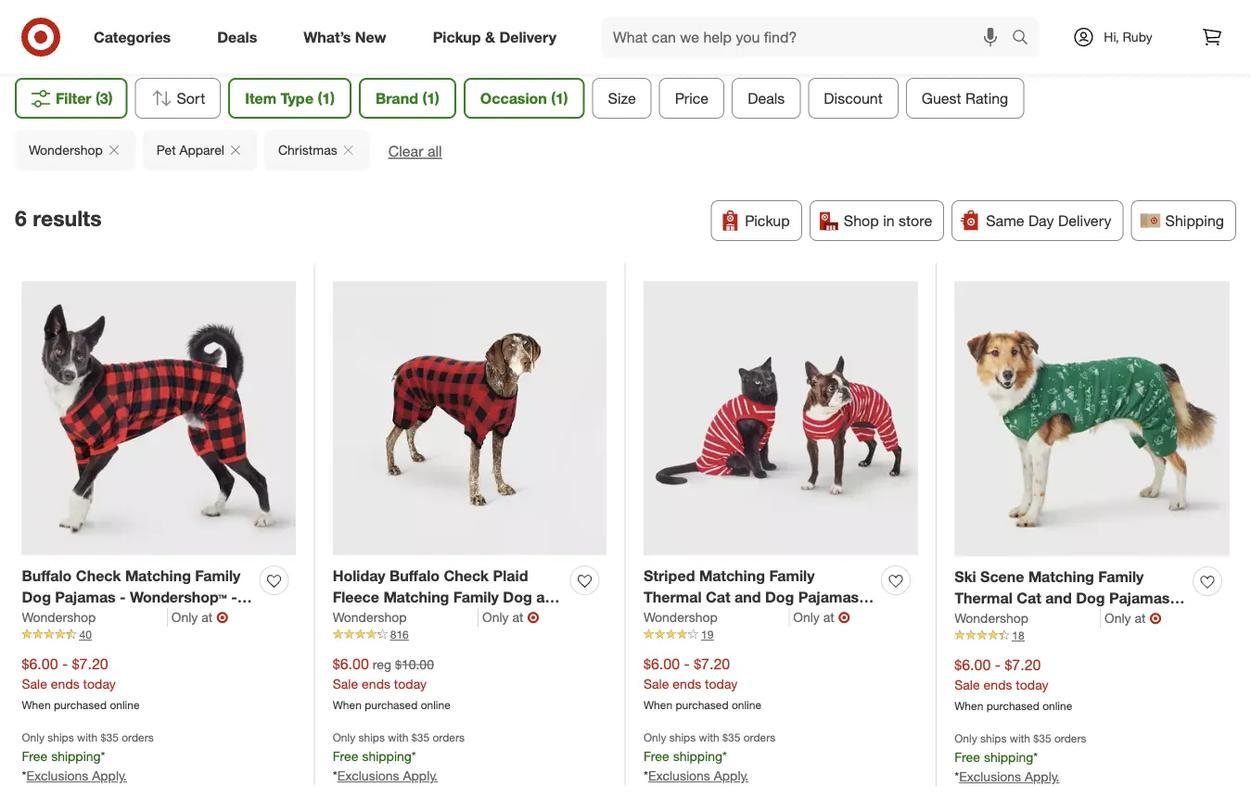 Task type: vqa. For each thing, say whether or not it's contained in the screenshot.
ALLERGEN(S) at the bottom left of the page
no



Task type: locate. For each thing, give the bounding box(es) containing it.
purchased down 18
[[987, 699, 1040, 713]]

matching inside buffalo check matching family dog pajamas - wondershop™ - black/red
[[125, 567, 191, 585]]

sort
[[177, 89, 205, 107]]

free
[[22, 748, 48, 765], [333, 748, 358, 765], [644, 748, 669, 765], [955, 749, 980, 766]]

pickup & delivery link
[[417, 17, 580, 58]]

40
[[79, 628, 92, 642]]

at up 40 link
[[201, 609, 213, 626]]

when for ski scene matching family thermal cat and dog pajamas - wondershop™ - green
[[955, 699, 983, 713]]

what's
[[304, 28, 351, 46]]

$6.00 for holiday buffalo check plaid fleece matching family dog and cat pajama with sleeves - wondershop™
[[333, 655, 369, 673]]

$6.00 down ski
[[955, 656, 991, 674]]

1 horizontal spatial only ships with $35 orders free shipping * * exclusions apply.
[[333, 731, 465, 784]]

today down 40
[[83, 676, 116, 692]]

and up 'green'
[[1045, 589, 1072, 608]]

with inside 'holiday buffalo check plaid fleece matching family dog and cat pajama with sleeves - wondershop™'
[[418, 610, 448, 628]]

shipping button
[[1131, 200, 1236, 241]]

*
[[101, 748, 105, 765], [412, 748, 416, 765], [723, 748, 727, 765], [1033, 749, 1038, 766], [22, 768, 26, 784], [333, 768, 337, 784], [644, 768, 648, 784], [955, 769, 959, 785]]

wondershop for ski
[[955, 610, 1029, 626]]

1 buffalo from the left
[[22, 567, 72, 585]]

deals inside button
[[748, 89, 785, 107]]

hi, ruby
[[1104, 29, 1153, 45]]

pajamas up black/red
[[55, 589, 116, 607]]

matching up 40 link
[[125, 567, 191, 585]]

today for and
[[705, 676, 738, 692]]

0 horizontal spatial and
[[536, 589, 563, 607]]

sale inside $6.00 reg $10.00 sale ends today when purchased online
[[333, 676, 358, 692]]

0 vertical spatial pickup
[[433, 28, 481, 46]]

at
[[201, 609, 213, 626], [512, 609, 523, 626], [823, 609, 834, 626], [1135, 610, 1146, 626]]

purchased for holiday buffalo check plaid fleece matching family dog and cat pajama with sleeves - wondershop™
[[365, 698, 418, 712]]

clear
[[388, 142, 423, 160]]

pajamas up white/red
[[798, 589, 859, 607]]

at up 19 link
[[823, 609, 834, 626]]

online for and
[[732, 698, 761, 712]]

family up white/red
[[769, 567, 815, 585]]

$7.20 down 18
[[1005, 656, 1041, 674]]

and up white/red
[[735, 589, 761, 607]]

wondershop link for and
[[644, 608, 790, 627]]

ends down "19"
[[673, 676, 701, 692]]

¬ for ski scene matching family thermal cat and dog pajamas - wondershop™ - green
[[1150, 609, 1162, 627]]

pajamas up "18" link
[[1109, 589, 1170, 608]]

0 horizontal spatial buffalo
[[22, 567, 72, 585]]

0 horizontal spatial pajamas
[[55, 589, 116, 607]]

wondershop down filter (3) button
[[29, 142, 103, 158]]

wondershop™ down scene
[[955, 611, 1052, 629]]

online down $10.00
[[421, 698, 451, 712]]

purchased down reg
[[365, 698, 418, 712]]

dog
[[22, 589, 51, 607], [503, 589, 532, 607], [765, 589, 794, 607], [1076, 589, 1105, 608]]

1 horizontal spatial $6.00 - $7.20 sale ends today when purchased online
[[644, 655, 761, 712]]

ruby
[[1123, 29, 1153, 45]]

ends inside $6.00 reg $10.00 sale ends today when purchased online
[[362, 676, 390, 692]]

cat down fleece
[[333, 610, 357, 628]]

and up 816 link
[[536, 589, 563, 607]]

1 horizontal spatial delivery
[[1058, 211, 1112, 230]]

what's new
[[304, 28, 386, 46]]

dog down plaid
[[503, 589, 532, 607]]

wondershop™ inside buffalo check matching family dog pajamas - wondershop™ - black/red
[[130, 589, 227, 607]]

$35 for ski scene matching family thermal cat and dog pajamas - wondershop™ - green
[[1034, 732, 1051, 745]]

wondershop
[[29, 142, 103, 158], [22, 609, 96, 626], [333, 609, 407, 626], [644, 609, 718, 626], [955, 610, 1029, 626]]

shop
[[844, 211, 879, 230]]

1 horizontal spatial deals
[[748, 89, 785, 107]]

$6.00 - $7.20 sale ends today when purchased online
[[22, 655, 140, 712], [644, 655, 761, 712], [955, 656, 1072, 713]]

0 horizontal spatial only ships with $35 orders free shipping * * exclusions apply.
[[22, 731, 154, 784]]

price
[[675, 89, 709, 107]]

2 horizontal spatial $6.00 - $7.20 sale ends today when purchased online
[[955, 656, 1072, 713]]

wondershop™ inside the striped matching family thermal cat and dog pajamas - wondershop™ - white/red
[[644, 610, 741, 628]]

striped matching family thermal cat and dog pajamas - wondershop™ - white/red image
[[644, 281, 917, 555], [644, 281, 917, 555]]

deals right price
[[748, 89, 785, 107]]

only at ¬ for striped matching family thermal cat and dog pajamas - wondershop™ - white/red
[[793, 608, 850, 626]]

2 horizontal spatial and
[[1045, 589, 1072, 608]]

delivery inside same day delivery button
[[1058, 211, 1112, 230]]

deals up item
[[217, 28, 257, 46]]

ships for ski scene matching family thermal cat and dog pajamas - wondershop™ - green
[[980, 732, 1007, 745]]

online for matching
[[421, 698, 451, 712]]

apparel
[[179, 142, 224, 158]]

guest rating
[[922, 89, 1008, 107]]

shipping inside free shipping * * exclusions apply.
[[673, 748, 723, 765]]

sale for buffalo check matching family dog pajamas - wondershop™ - black/red
[[22, 676, 47, 692]]

(1) right occasion at the left of the page
[[551, 89, 568, 107]]

buffalo inside 'holiday buffalo check plaid fleece matching family dog and cat pajama with sleeves - wondershop™'
[[390, 567, 440, 585]]

online down 40 link
[[110, 698, 140, 712]]

sort button
[[135, 78, 221, 119]]

wondershop link
[[22, 608, 168, 627], [333, 608, 479, 627], [644, 608, 790, 627], [955, 609, 1101, 628]]

$6.00 for ski scene matching family thermal cat and dog pajamas - wondershop™ - green
[[955, 656, 991, 674]]

ski scene matching family thermal cat and dog pajamas - wondershop™ - green image
[[955, 281, 1229, 556], [955, 281, 1229, 556]]

dog up 'green'
[[1076, 589, 1105, 608]]

purchased for buffalo check matching family dog pajamas - wondershop™ - black/red
[[54, 698, 107, 712]]

-
[[120, 589, 126, 607], [231, 589, 237, 607], [863, 589, 869, 607], [1174, 589, 1180, 608], [510, 610, 516, 628], [745, 610, 751, 628], [1056, 611, 1062, 629], [62, 655, 68, 673], [684, 655, 690, 673], [995, 656, 1001, 674]]

ships
[[48, 731, 74, 745], [358, 731, 385, 745], [669, 731, 696, 745], [980, 732, 1007, 745]]

exclusions for buffalo check matching family dog pajamas - wondershop™ - black/red
[[26, 768, 88, 784]]

matching up pajama
[[383, 589, 449, 607]]

0 horizontal spatial pickup
[[433, 28, 481, 46]]

thermal inside ski scene matching family thermal cat and dog pajamas - wondershop™ - green
[[955, 589, 1013, 608]]

free shipping * * exclusions apply.
[[644, 748, 749, 784]]

0 horizontal spatial deals
[[217, 28, 257, 46]]

wondershop link up "19"
[[644, 608, 790, 627]]

matching right striped
[[699, 567, 765, 585]]

0 horizontal spatial $7.20
[[72, 655, 108, 673]]

$6.00 down black/red
[[22, 655, 58, 673]]

today for pajamas
[[83, 676, 116, 692]]

apply. for ski scene matching family thermal cat and dog pajamas - wondershop™ - green
[[1025, 769, 1060, 785]]

delivery inside pickup & delivery 'link'
[[499, 28, 556, 46]]

ski scene matching family thermal cat and dog pajamas - wondershop™ - green
[[955, 568, 1180, 629]]

1 vertical spatial deals
[[748, 89, 785, 107]]

$6.00 left reg
[[333, 655, 369, 673]]

today down 18
[[1016, 677, 1049, 693]]

and
[[536, 589, 563, 607], [735, 589, 761, 607], [1045, 589, 1072, 608]]

2 horizontal spatial cat
[[1017, 589, 1041, 608]]

¬
[[216, 608, 228, 626], [527, 608, 539, 626], [838, 608, 850, 626], [1150, 609, 1162, 627]]

0 horizontal spatial check
[[76, 567, 121, 585]]

pajamas inside the striped matching family thermal cat and dog pajamas - wondershop™ - white/red
[[798, 589, 859, 607]]

$6.00
[[22, 655, 58, 673], [333, 655, 369, 673], [644, 655, 680, 673], [955, 656, 991, 674]]

categories
[[94, 28, 171, 46]]

dog up black/red
[[22, 589, 51, 607]]

free for holiday buffalo check plaid fleece matching family dog and cat pajama with sleeves - wondershop™
[[333, 748, 358, 765]]

¬ down plaid
[[527, 608, 539, 626]]

$6.00 - $7.20 sale ends today when purchased online down 40
[[22, 655, 140, 712]]

guest rating button
[[906, 78, 1024, 119]]

cat down scene
[[1017, 589, 1041, 608]]

orders
[[122, 731, 154, 745], [433, 731, 465, 745], [744, 731, 776, 745], [1054, 732, 1087, 745]]

shop in store
[[844, 211, 932, 230]]

0 horizontal spatial (1)
[[318, 89, 335, 107]]

0 horizontal spatial $6.00 - $7.20 sale ends today when purchased online
[[22, 655, 140, 712]]

wondershop up 18
[[955, 610, 1029, 626]]

only at ¬ up 40 link
[[171, 608, 228, 626]]

purchased down 40
[[54, 698, 107, 712]]

$7.20 down "19"
[[694, 655, 730, 673]]

thermal down ski
[[955, 589, 1013, 608]]

6 results
[[15, 206, 102, 232]]

with
[[418, 610, 448, 628], [77, 731, 98, 745], [388, 731, 409, 745], [699, 731, 719, 745], [1010, 732, 1030, 745]]

(1) right brand
[[422, 89, 439, 107]]

1 horizontal spatial (1)
[[422, 89, 439, 107]]

thermal down striped
[[644, 589, 702, 607]]

today down "19"
[[705, 676, 738, 692]]

thermal
[[644, 589, 702, 607], [955, 589, 1013, 608]]

online
[[110, 698, 140, 712], [421, 698, 451, 712], [732, 698, 761, 712], [1043, 699, 1072, 713]]

wondershop up 40
[[22, 609, 96, 626]]

(1)
[[318, 89, 335, 107], [422, 89, 439, 107], [551, 89, 568, 107]]

same
[[986, 211, 1024, 230]]

¬ up "18" link
[[1150, 609, 1162, 627]]

at right sleeves
[[512, 609, 523, 626]]

holiday buffalo check plaid fleece matching family dog and cat pajama with sleeves - wondershop™ image
[[333, 281, 607, 555], [333, 281, 607, 555]]

ends down 40
[[51, 676, 79, 692]]

cat
[[706, 589, 730, 607], [1017, 589, 1041, 608], [333, 610, 357, 628]]

striped
[[644, 567, 695, 585]]

1 horizontal spatial pajamas
[[798, 589, 859, 607]]

thermal inside the striped matching family thermal cat and dog pajamas - wondershop™ - white/red
[[644, 589, 702, 607]]

online down "18" link
[[1043, 699, 1072, 713]]

wondershop™ down striped
[[644, 610, 741, 628]]

when inside $6.00 reg $10.00 sale ends today when purchased online
[[333, 698, 362, 712]]

purchased inside $6.00 reg $10.00 sale ends today when purchased online
[[365, 698, 418, 712]]

wondershop link for matching
[[333, 608, 479, 627]]

check left plaid
[[444, 567, 489, 585]]

same day delivery button
[[952, 200, 1124, 241]]

cat up "19"
[[706, 589, 730, 607]]

holiday buffalo check plaid fleece matching family dog and cat pajama with sleeves - wondershop™
[[333, 567, 563, 649]]

2 check from the left
[[444, 567, 489, 585]]

dog inside the striped matching family thermal cat and dog pajamas - wondershop™ - white/red
[[765, 589, 794, 607]]

1 vertical spatial delivery
[[1058, 211, 1112, 230]]

2 horizontal spatial $7.20
[[1005, 656, 1041, 674]]

purchased
[[54, 698, 107, 712], [365, 698, 418, 712], [676, 698, 729, 712], [987, 699, 1040, 713]]

1 horizontal spatial check
[[444, 567, 489, 585]]

wondershop™ down pajama
[[333, 631, 430, 649]]

sale
[[22, 676, 47, 692], [333, 676, 358, 692], [644, 676, 669, 692], [955, 677, 980, 693]]

only at ¬ down plaid
[[482, 608, 539, 626]]

wondershop link up 40
[[22, 608, 168, 627]]

wondershop down fleece
[[333, 609, 407, 626]]

wondershop link up 816
[[333, 608, 479, 627]]

deals button
[[732, 78, 801, 119]]

$35
[[101, 731, 119, 745], [412, 731, 430, 745], [723, 731, 740, 745], [1034, 732, 1051, 745]]

shipping for buffalo check matching family dog pajamas - wondershop™ - black/red
[[51, 748, 101, 765]]

type
[[281, 89, 314, 107]]

family inside 'holiday buffalo check plaid fleece matching family dog and cat pajama with sleeves - wondershop™'
[[453, 589, 499, 607]]

pickup for pickup
[[745, 211, 790, 230]]

delivery right day
[[1058, 211, 1112, 230]]

wondershop up "19"
[[644, 609, 718, 626]]

2 horizontal spatial pajamas
[[1109, 589, 1170, 608]]

6
[[15, 206, 27, 232]]

2 (1) from the left
[[422, 89, 439, 107]]

$6.00 - $7.20 sale ends today when purchased online for dog
[[22, 655, 140, 712]]

exclusions for ski scene matching family thermal cat and dog pajamas - wondershop™ - green
[[959, 769, 1021, 785]]

today for cat
[[1016, 677, 1049, 693]]

search
[[1003, 30, 1048, 48]]

buffalo up black/red
[[22, 567, 72, 585]]

(1) right type
[[318, 89, 335, 107]]

$7.20
[[72, 655, 108, 673], [694, 655, 730, 673], [1005, 656, 1041, 674]]

holiday
[[333, 567, 385, 585]]

ends down reg
[[362, 676, 390, 692]]

only ships with $35 orders free shipping * * exclusions apply.
[[22, 731, 154, 784], [333, 731, 465, 784], [955, 732, 1087, 785]]

only at ¬ for buffalo check matching family dog pajamas - wondershop™ - black/red
[[171, 608, 228, 626]]

discount button
[[808, 78, 898, 119]]

$6.00 up only ships with $35 orders
[[644, 655, 680, 673]]

sale for striped matching family thermal cat and dog pajamas - wondershop™ - white/red
[[644, 676, 669, 692]]

ends down 18
[[984, 677, 1012, 693]]

online up only ships with $35 orders
[[732, 698, 761, 712]]

today down $10.00
[[394, 676, 427, 692]]

¬ up 40 link
[[216, 608, 228, 626]]

today
[[83, 676, 116, 692], [394, 676, 427, 692], [705, 676, 738, 692], [1016, 677, 1049, 693]]

dog up white/red
[[765, 589, 794, 607]]

0 vertical spatial delivery
[[499, 28, 556, 46]]

family up 40 link
[[195, 567, 241, 585]]

family up 'green'
[[1098, 568, 1144, 586]]

¬ right white/red
[[838, 608, 850, 626]]

purchased for ski scene matching family thermal cat and dog pajamas - wondershop™ - green
[[987, 699, 1040, 713]]

ends for buffalo check matching family dog pajamas - wondershop™ - black/red
[[51, 676, 79, 692]]

$7.20 down 40
[[72, 655, 108, 673]]

1 horizontal spatial thermal
[[955, 589, 1013, 608]]

0 horizontal spatial cat
[[333, 610, 357, 628]]

1 check from the left
[[76, 567, 121, 585]]

1 vertical spatial pickup
[[745, 211, 790, 230]]

when
[[22, 698, 51, 712], [333, 698, 362, 712], [644, 698, 673, 712], [955, 699, 983, 713]]

wondershop™ up 40 link
[[130, 589, 227, 607]]

3 (1) from the left
[[551, 89, 568, 107]]

$6.00 - $7.20 sale ends today when purchased online for thermal
[[955, 656, 1072, 713]]

wondershop™
[[130, 589, 227, 607], [644, 610, 741, 628], [955, 611, 1052, 629], [333, 631, 430, 649]]

apply. inside free shipping * * exclusions apply.
[[714, 768, 749, 784]]

(1) for occasion (1)
[[551, 89, 568, 107]]

1 horizontal spatial $7.20
[[694, 655, 730, 673]]

$35 for holiday buffalo check plaid fleece matching family dog and cat pajama with sleeves - wondershop™
[[412, 731, 430, 745]]

wondershop link up 18
[[955, 609, 1101, 628]]

only at ¬ up 19 link
[[793, 608, 850, 626]]

only
[[171, 609, 198, 626], [482, 609, 509, 626], [793, 609, 820, 626], [1105, 610, 1131, 626], [22, 731, 44, 745], [333, 731, 355, 745], [644, 731, 666, 745], [955, 732, 977, 745]]

2 horizontal spatial only ships with $35 orders free shipping * * exclusions apply.
[[955, 732, 1087, 785]]

today inside $6.00 reg $10.00 sale ends today when purchased online
[[394, 676, 427, 692]]

2 horizontal spatial (1)
[[551, 89, 568, 107]]

buffalo up pajama
[[390, 567, 440, 585]]

pajama
[[361, 610, 414, 628]]

buffalo
[[22, 567, 72, 585], [390, 567, 440, 585]]

at up "18" link
[[1135, 610, 1146, 626]]

exclusions
[[26, 768, 88, 784], [337, 768, 399, 784], [648, 768, 710, 784], [959, 769, 1021, 785]]

1 horizontal spatial pickup
[[745, 211, 790, 230]]

pickup inside button
[[745, 211, 790, 230]]

matching up 'green'
[[1028, 568, 1094, 586]]

check inside buffalo check matching family dog pajamas - wondershop™ - black/red
[[76, 567, 121, 585]]

check
[[76, 567, 121, 585], [444, 567, 489, 585]]

1 horizontal spatial cat
[[706, 589, 730, 607]]

$7.20 for pajamas
[[72, 655, 108, 673]]

$6.00 reg $10.00 sale ends today when purchased online
[[333, 655, 451, 712]]

0 horizontal spatial delivery
[[499, 28, 556, 46]]

when for holiday buffalo check plaid fleece matching family dog and cat pajama with sleeves - wondershop™
[[333, 698, 362, 712]]

family up sleeves
[[453, 589, 499, 607]]

1 horizontal spatial buffalo
[[390, 567, 440, 585]]

816 link
[[333, 627, 607, 643]]

0 vertical spatial deals
[[217, 28, 257, 46]]

guest
[[922, 89, 961, 107]]

only ships with $35 orders
[[644, 731, 776, 745]]

$6.00 - $7.20 sale ends today when purchased online down 18
[[955, 656, 1072, 713]]

check up black/red
[[76, 567, 121, 585]]

$6.00 - $7.20 sale ends today when purchased online down "19"
[[644, 655, 761, 712]]

with for holiday buffalo check plaid fleece matching family dog and cat pajama with sleeves - wondershop™
[[388, 731, 409, 745]]

plaid
[[493, 567, 528, 585]]

1 horizontal spatial and
[[735, 589, 761, 607]]

rating
[[966, 89, 1008, 107]]

deals for deals button on the right of page
[[748, 89, 785, 107]]

online inside $6.00 reg $10.00 sale ends today when purchased online
[[421, 698, 451, 712]]

(1) for brand (1)
[[422, 89, 439, 107]]

purchased up only ships with $35 orders
[[676, 698, 729, 712]]

delivery for same day delivery
[[1058, 211, 1112, 230]]

2 buffalo from the left
[[390, 567, 440, 585]]

0 horizontal spatial thermal
[[644, 589, 702, 607]]

only at ¬ up "18" link
[[1105, 609, 1162, 627]]

$6.00 inside $6.00 reg $10.00 sale ends today when purchased online
[[333, 655, 369, 673]]

pickup inside 'link'
[[433, 28, 481, 46]]

buffalo check matching family dog pajamas - wondershop™ - black/red image
[[22, 281, 296, 555], [22, 281, 296, 555]]

at for ski scene matching family thermal cat and dog pajamas - wondershop™ - green
[[1135, 610, 1146, 626]]

ends
[[51, 676, 79, 692], [362, 676, 390, 692], [673, 676, 701, 692], [984, 677, 1012, 693]]

delivery right &
[[499, 28, 556, 46]]

size
[[608, 89, 636, 107]]

pickup button
[[711, 200, 802, 241]]



Task type: describe. For each thing, give the bounding box(es) containing it.
$6.00 - $7.20 sale ends today when purchased online for cat
[[644, 655, 761, 712]]

18 link
[[955, 628, 1229, 644]]

ships for buffalo check matching family dog pajamas - wondershop™ - black/red
[[48, 731, 74, 745]]

matching inside the striped matching family thermal cat and dog pajamas - wondershop™ - white/red
[[699, 567, 765, 585]]

clear all
[[388, 142, 442, 160]]

- inside 'holiday buffalo check plaid fleece matching family dog and cat pajama with sleeves - wondershop™'
[[510, 610, 516, 628]]

cat inside the striped matching family thermal cat and dog pajamas - wondershop™ - white/red
[[706, 589, 730, 607]]

what's new link
[[288, 17, 410, 58]]

wondershop™ inside 'holiday buffalo check plaid fleece matching family dog and cat pajama with sleeves - wondershop™'
[[333, 631, 430, 649]]

orders for ski scene matching family thermal cat and dog pajamas - wondershop™ - green
[[1054, 732, 1087, 745]]

1 (1) from the left
[[318, 89, 335, 107]]

only ships with $35 orders free shipping * * exclusions apply. for holiday buffalo check plaid fleece matching family dog and cat pajama with sleeves - wondershop™
[[333, 731, 465, 784]]

family inside the striped matching family thermal cat and dog pajamas - wondershop™ - white/red
[[769, 567, 815, 585]]

purchased for striped matching family thermal cat and dog pajamas - wondershop™ - white/red
[[676, 698, 729, 712]]

wondershop link for cat
[[955, 609, 1101, 628]]

cat inside 'holiday buffalo check plaid fleece matching family dog and cat pajama with sleeves - wondershop™'
[[333, 610, 357, 628]]

christmas button
[[264, 130, 370, 171]]

(3)
[[96, 89, 113, 107]]

results
[[33, 206, 102, 232]]

wondershop™ inside ski scene matching family thermal cat and dog pajamas - wondershop™ - green
[[955, 611, 1052, 629]]

shipping for holiday buffalo check plaid fleece matching family dog and cat pajama with sleeves - wondershop™
[[362, 748, 412, 765]]

pet apparel
[[157, 142, 224, 158]]

pet
[[157, 142, 176, 158]]

holiday buffalo check plaid fleece matching family dog and cat pajama with sleeves - wondershop™ link
[[333, 566, 563, 649]]

shop in store button
[[809, 200, 944, 241]]

sale for ski scene matching family thermal cat and dog pajamas - wondershop™ - green
[[955, 677, 980, 693]]

when for buffalo check matching family dog pajamas - wondershop™ - black/red
[[22, 698, 51, 712]]

fleece
[[333, 589, 379, 607]]

19 link
[[644, 627, 917, 643]]

black/red
[[22, 610, 95, 628]]

store
[[899, 211, 932, 230]]

wondershop inside button
[[29, 142, 103, 158]]

sale for holiday buffalo check plaid fleece matching family dog and cat pajama with sleeves - wondershop™
[[333, 676, 358, 692]]

item
[[245, 89, 276, 107]]

same day delivery
[[986, 211, 1112, 230]]

ends for ski scene matching family thermal cat and dog pajamas - wondershop™ - green
[[984, 677, 1012, 693]]

deals link
[[201, 17, 280, 58]]

ships for holiday buffalo check plaid fleece matching family dog and cat pajama with sleeves - wondershop™
[[358, 731, 385, 745]]

orders for buffalo check matching family dog pajamas - wondershop™ - black/red
[[122, 731, 154, 745]]

dog inside ski scene matching family thermal cat and dog pajamas - wondershop™ - green
[[1076, 589, 1105, 608]]

only at ¬ for ski scene matching family thermal cat and dog pajamas - wondershop™ - green
[[1105, 609, 1162, 627]]

$7.20 for cat
[[1005, 656, 1041, 674]]

$6.00 for striped matching family thermal cat and dog pajamas - wondershop™ - white/red
[[644, 655, 680, 673]]

with for ski scene matching family thermal cat and dog pajamas - wondershop™ - green
[[1010, 732, 1030, 745]]

free for buffalo check matching family dog pajamas - wondershop™ - black/red
[[22, 748, 48, 765]]

wondershop link for pajamas
[[22, 608, 168, 627]]

¬ for striped matching family thermal cat and dog pajamas - wondershop™ - white/red
[[838, 608, 850, 626]]

exclusions apply. link for holiday buffalo check plaid fleece matching family dog and cat pajama with sleeves - wondershop™
[[337, 768, 438, 784]]

family inside ski scene matching family thermal cat and dog pajamas - wondershop™ - green
[[1098, 568, 1144, 586]]

ski scene matching family thermal cat and dog pajamas - wondershop™ - green link
[[955, 567, 1186, 629]]

search button
[[1003, 17, 1048, 61]]

only ships with $35 orders free shipping * * exclusions apply. for buffalo check matching family dog pajamas - wondershop™ - black/red
[[22, 731, 154, 784]]

816
[[390, 628, 409, 642]]

hi,
[[1104, 29, 1119, 45]]

brand (1)
[[376, 89, 439, 107]]

¬ for buffalo check matching family dog pajamas - wondershop™ - black/red
[[216, 608, 228, 626]]

reg
[[373, 657, 391, 673]]

green
[[1066, 611, 1109, 629]]

advertisement region
[[69, 0, 1182, 43]]

in
[[883, 211, 895, 230]]

apply. for buffalo check matching family dog pajamas - wondershop™ - black/red
[[92, 768, 127, 784]]

and inside ski scene matching family thermal cat and dog pajamas - wondershop™ - green
[[1045, 589, 1072, 608]]

matching inside ski scene matching family thermal cat and dog pajamas - wondershop™ - green
[[1028, 568, 1094, 586]]

price button
[[659, 78, 724, 119]]

wondershop for striped
[[644, 609, 718, 626]]

item type (1)
[[245, 89, 335, 107]]

day
[[1029, 211, 1054, 230]]

categories link
[[78, 17, 194, 58]]

only ships with $35 orders free shipping * * exclusions apply. for ski scene matching family thermal cat and dog pajamas - wondershop™ - green
[[955, 732, 1087, 785]]

white/red
[[755, 610, 829, 628]]

matching inside 'holiday buffalo check plaid fleece matching family dog and cat pajama with sleeves - wondershop™'
[[383, 589, 449, 607]]

filter
[[56, 89, 91, 107]]

scene
[[980, 568, 1024, 586]]

$7.20 for and
[[694, 655, 730, 673]]

at for buffalo check matching family dog pajamas - wondershop™ - black/red
[[201, 609, 213, 626]]

shipping for ski scene matching family thermal cat and dog pajamas - wondershop™ - green
[[984, 749, 1033, 766]]

occasion (1)
[[480, 89, 568, 107]]

family inside buffalo check matching family dog pajamas - wondershop™ - black/red
[[195, 567, 241, 585]]

and inside the striped matching family thermal cat and dog pajamas - wondershop™ - white/red
[[735, 589, 761, 607]]

cat inside ski scene matching family thermal cat and dog pajamas - wondershop™ - green
[[1017, 589, 1041, 608]]

18
[[1012, 629, 1024, 643]]

today for matching
[[394, 676, 427, 692]]

delivery for pickup & delivery
[[499, 28, 556, 46]]

check inside 'holiday buffalo check plaid fleece matching family dog and cat pajama with sleeves - wondershop™'
[[444, 567, 489, 585]]

all
[[427, 142, 442, 160]]

What can we help you find? suggestions appear below search field
[[602, 17, 1016, 58]]

brand
[[376, 89, 418, 107]]

$35 for buffalo check matching family dog pajamas - wondershop™ - black/red
[[101, 731, 119, 745]]

pajamas inside buffalo check matching family dog pajamas - wondershop™ - black/red
[[55, 589, 116, 607]]

striped matching family thermal cat and dog pajamas - wondershop™ - white/red link
[[644, 566, 874, 628]]

filter (3) button
[[15, 78, 128, 119]]

40 link
[[22, 627, 296, 643]]

orders for holiday buffalo check plaid fleece matching family dog and cat pajama with sleeves - wondershop™
[[433, 731, 465, 745]]

only at ¬ for holiday buffalo check plaid fleece matching family dog and cat pajama with sleeves - wondershop™
[[482, 608, 539, 626]]

shipping
[[1165, 211, 1224, 230]]

¬ for holiday buffalo check plaid fleece matching family dog and cat pajama with sleeves - wondershop™
[[527, 608, 539, 626]]

wondershop button
[[15, 130, 135, 171]]

pickup for pickup & delivery
[[433, 28, 481, 46]]

ends for striped matching family thermal cat and dog pajamas - wondershop™ - white/red
[[673, 676, 701, 692]]

$6.00 for buffalo check matching family dog pajamas - wondershop™ - black/red
[[22, 655, 58, 673]]

clear all button
[[388, 141, 442, 162]]

occasion
[[480, 89, 547, 107]]

new
[[355, 28, 386, 46]]

free inside free shipping * * exclusions apply.
[[644, 748, 669, 765]]

dog inside 'holiday buffalo check plaid fleece matching family dog and cat pajama with sleeves - wondershop™'
[[503, 589, 532, 607]]

wondershop for holiday
[[333, 609, 407, 626]]

when for striped matching family thermal cat and dog pajamas - wondershop™ - white/red
[[644, 698, 673, 712]]

with for buffalo check matching family dog pajamas - wondershop™ - black/red
[[77, 731, 98, 745]]

size button
[[592, 78, 652, 119]]

19
[[701, 628, 714, 642]]

dog inside buffalo check matching family dog pajamas - wondershop™ - black/red
[[22, 589, 51, 607]]

exclusions inside free shipping * * exclusions apply.
[[648, 768, 710, 784]]

$10.00
[[395, 657, 434, 673]]

filter (3)
[[56, 89, 113, 107]]

discount
[[824, 89, 883, 107]]

exclusions for holiday buffalo check plaid fleece matching family dog and cat pajama with sleeves - wondershop™
[[337, 768, 399, 784]]

striped matching family thermal cat and dog pajamas - wondershop™ - white/red
[[644, 567, 869, 628]]

at for holiday buffalo check plaid fleece matching family dog and cat pajama with sleeves - wondershop™
[[512, 609, 523, 626]]

buffalo inside buffalo check matching family dog pajamas - wondershop™ - black/red
[[22, 567, 72, 585]]

at for striped matching family thermal cat and dog pajamas - wondershop™ - white/red
[[823, 609, 834, 626]]

free for ski scene matching family thermal cat and dog pajamas - wondershop™ - green
[[955, 749, 980, 766]]

deals for "deals" link
[[217, 28, 257, 46]]

pickup & delivery
[[433, 28, 556, 46]]

pet apparel button
[[143, 130, 257, 171]]

christmas
[[278, 142, 337, 158]]

ends for holiday buffalo check plaid fleece matching family dog and cat pajama with sleeves - wondershop™
[[362, 676, 390, 692]]

pajamas inside ski scene matching family thermal cat and dog pajamas - wondershop™ - green
[[1109, 589, 1170, 608]]

buffalo check matching family dog pajamas - wondershop™ - black/red link
[[22, 566, 252, 628]]

sleeves
[[452, 610, 506, 628]]

ski
[[955, 568, 976, 586]]

and inside 'holiday buffalo check plaid fleece matching family dog and cat pajama with sleeves - wondershop™'
[[536, 589, 563, 607]]

exclusions apply. link for buffalo check matching family dog pajamas - wondershop™ - black/red
[[26, 768, 127, 784]]

buffalo check matching family dog pajamas - wondershop™ - black/red
[[22, 567, 241, 628]]

exclusions apply. link for ski scene matching family thermal cat and dog pajamas - wondershop™ - green
[[959, 769, 1060, 785]]

sponsored
[[1127, 44, 1182, 58]]

online for pajamas
[[110, 698, 140, 712]]

&
[[485, 28, 495, 46]]

apply. for holiday buffalo check plaid fleece matching family dog and cat pajama with sleeves - wondershop™
[[403, 768, 438, 784]]

wondershop for buffalo
[[22, 609, 96, 626]]

online for cat
[[1043, 699, 1072, 713]]



